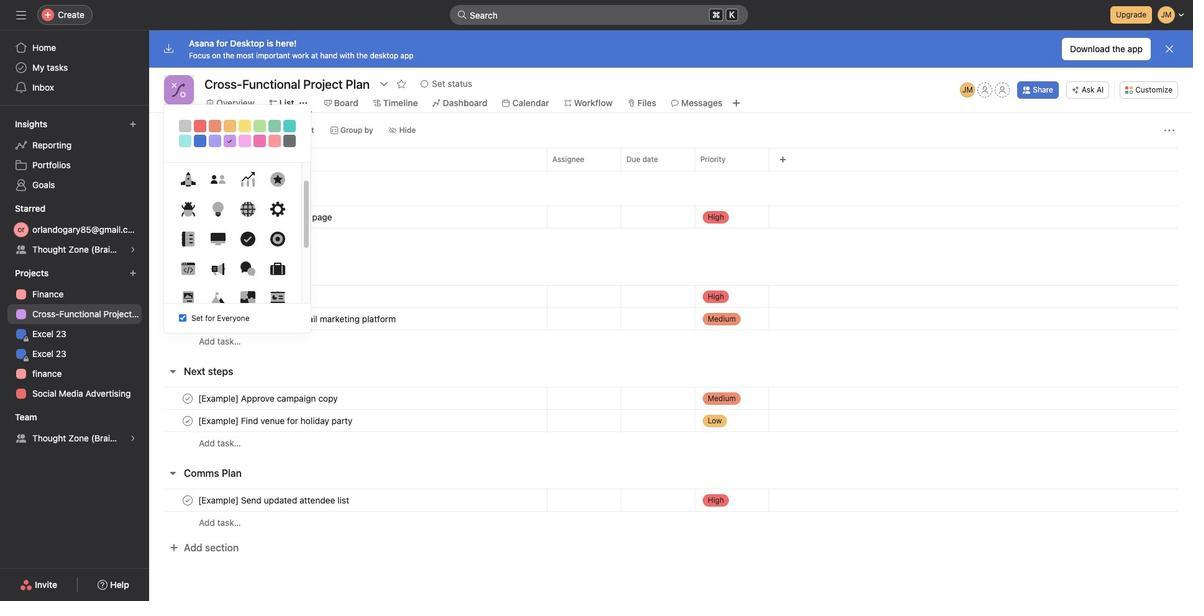 Task type: locate. For each thing, give the bounding box(es) containing it.
1 mark complete checkbox from the top
[[180, 210, 195, 225]]

[example] send updated attendee list cell
[[149, 489, 547, 512]]

0 vertical spatial see details, thought zone (brainstorm space) image
[[129, 246, 137, 254]]

mark complete image
[[180, 210, 195, 225], [180, 289, 195, 304], [180, 414, 195, 429]]

mark complete image inside [example] redesign landing page cell
[[180, 210, 195, 225]]

Task name text field
[[196, 211, 336, 223], [196, 393, 342, 405]]

1 vertical spatial mark complete image
[[180, 289, 195, 304]]

mark complete checkbox inside [example] approve campaign copy cell
[[180, 391, 195, 406]]

mark complete image for mark complete checkbox inside '[example] send updated attendee list' cell
[[180, 493, 195, 508]]

task name text field inside [example] redesign landing page cell
[[196, 211, 336, 223]]

1 task name text field from the top
[[196, 211, 336, 223]]

header comms plan tree grid
[[149, 489, 1193, 535]]

header planning tree grid
[[149, 206, 1193, 251]]

mark complete checkbox inside [example] evaluate new email marketing platform cell
[[180, 312, 195, 327]]

1 vertical spatial see details, thought zone (brainstorm space) image
[[129, 435, 137, 443]]

show options image
[[379, 79, 389, 89]]

Mark complete checkbox
[[180, 312, 195, 327], [180, 391, 195, 406], [180, 414, 195, 429], [180, 493, 195, 508]]

header milestones tree grid
[[149, 285, 1193, 353]]

2 vertical spatial mark complete image
[[180, 493, 195, 508]]

4 task name text field from the top
[[196, 494, 353, 507]]

None checkbox
[[179, 315, 186, 322]]

2 mark complete image from the top
[[180, 391, 195, 406]]

mark complete image inside [example] approve campaign copy cell
[[180, 391, 195, 406]]

0 vertical spatial mark complete image
[[180, 210, 195, 225]]

3 task name text field from the top
[[196, 415, 356, 427]]

Task name text field
[[196, 291, 306, 303], [196, 313, 400, 325], [196, 415, 356, 427], [196, 494, 353, 507]]

4 mark complete checkbox from the top
[[180, 493, 195, 508]]

2 mark complete checkbox from the top
[[180, 391, 195, 406]]

see details, thought zone (brainstorm space) image inside teams element
[[129, 435, 137, 443]]

more actions image
[[1165, 126, 1175, 136]]

hide sidebar image
[[16, 10, 26, 20]]

0 vertical spatial collapse task list for this group image
[[168, 367, 178, 377]]

graph image
[[240, 172, 255, 187]]

mark complete checkbox down html image at the top left of page
[[180, 289, 195, 304]]

0 vertical spatial mark complete checkbox
[[180, 210, 195, 225]]

presentation image
[[270, 292, 285, 306]]

mark complete image inside [example] finalize budget cell
[[180, 289, 195, 304]]

1 vertical spatial collapse task list for this group image
[[168, 469, 178, 479]]

task name text field inside [example] finalize budget cell
[[196, 291, 306, 303]]

Search tasks, projects, and more text field
[[450, 5, 748, 25]]

3 mark complete checkbox from the top
[[180, 414, 195, 429]]

1 vertical spatial mark complete image
[[180, 391, 195, 406]]

task name text field inside '[example] send updated attendee list' cell
[[196, 494, 353, 507]]

dismiss image
[[1165, 44, 1175, 54]]

megaphone image
[[210, 262, 225, 277]]

add field image
[[779, 156, 787, 163]]

task name text field for mark complete checkbox in the [example] evaluate new email marketing platform cell
[[196, 313, 400, 325]]

mark complete checkbox inside '[example] send updated attendee list' cell
[[180, 493, 195, 508]]

1 vertical spatial task name text field
[[196, 393, 342, 405]]

task name text field inside [example] find venue for holiday party cell
[[196, 415, 356, 427]]

1 mark complete image from the top
[[180, 312, 195, 327]]

collapse task list for this group image for mark complete checkbox inside '[example] send updated attendee list' cell
[[168, 469, 178, 479]]

line_and_symbols image
[[172, 83, 186, 98]]

people image
[[210, 172, 225, 187]]

2 vertical spatial mark complete image
[[180, 414, 195, 429]]

[example] approve campaign copy cell
[[149, 387, 547, 410]]

0 vertical spatial mark complete image
[[180, 312, 195, 327]]

row
[[149, 148, 1193, 171], [164, 170, 1179, 172], [149, 206, 1193, 229], [149, 228, 1193, 251], [149, 285, 1193, 308], [149, 308, 1193, 331], [149, 330, 1193, 353], [149, 387, 1193, 410], [149, 410, 1193, 433], [149, 432, 1193, 455], [149, 489, 1193, 512], [149, 512, 1193, 535]]

mark complete image inside '[example] send updated attendee list' cell
[[180, 493, 195, 508]]

1 vertical spatial mark complete checkbox
[[180, 289, 195, 304]]

3 mark complete image from the top
[[180, 493, 195, 508]]

1 see details, thought zone (brainstorm space) image from the top
[[129, 246, 137, 254]]

2 see details, thought zone (brainstorm space) image from the top
[[129, 435, 137, 443]]

mark complete checkbox up notebook icon
[[180, 210, 195, 225]]

[example] redesign landing page cell
[[149, 206, 547, 229]]

1 task name text field from the top
[[196, 291, 306, 303]]

1 mark complete checkbox from the top
[[180, 312, 195, 327]]

None field
[[450, 5, 748, 25]]

2 task name text field from the top
[[196, 313, 400, 325]]

mark complete image inside [example] find venue for holiday party cell
[[180, 414, 195, 429]]

1 collapse task list for this group image from the top
[[168, 367, 178, 377]]

2 task name text field from the top
[[196, 393, 342, 405]]

mark complete image inside [example] evaluate new email marketing platform cell
[[180, 312, 195, 327]]

task name text field inside [example] approve campaign copy cell
[[196, 393, 342, 405]]

1 mark complete image from the top
[[180, 210, 195, 225]]

mark complete image for mark complete checkbox in [example] find venue for holiday party cell
[[180, 414, 195, 429]]

3 mark complete image from the top
[[180, 414, 195, 429]]

mark complete checkbox for header planning tree grid
[[180, 210, 195, 225]]

globe image
[[240, 202, 255, 217]]

task name text field inside [example] evaluate new email marketing platform cell
[[196, 313, 400, 325]]

mark complete checkbox inside [example] finalize budget cell
[[180, 289, 195, 304]]

task name text field for mark complete checkbox inside [example] approve campaign copy cell
[[196, 393, 342, 405]]

task name text field for mark complete option inside the [example] redesign landing page cell
[[196, 211, 336, 223]]

0 vertical spatial task name text field
[[196, 211, 336, 223]]

[example] find venue for holiday party cell
[[149, 410, 547, 433]]

collapse task list for this group image
[[168, 367, 178, 377], [168, 469, 178, 479]]

mark complete image
[[180, 312, 195, 327], [180, 391, 195, 406], [180, 493, 195, 508]]

tab actions image
[[299, 99, 307, 107]]

mark complete checkbox inside [example] find venue for holiday party cell
[[180, 414, 195, 429]]

2 mark complete checkbox from the top
[[180, 289, 195, 304]]

mark complete checkbox inside [example] redesign landing page cell
[[180, 210, 195, 225]]

prominent image
[[457, 10, 467, 20]]

chat bubbles image
[[240, 262, 255, 277]]

2 collapse task list for this group image from the top
[[168, 469, 178, 479]]

2 mark complete image from the top
[[180, 289, 195, 304]]

None text field
[[201, 73, 373, 95]]

Mark complete checkbox
[[180, 210, 195, 225], [180, 289, 195, 304]]

see details, thought zone (brainstorm space) image
[[129, 246, 137, 254], [129, 435, 137, 443]]



Task type: describe. For each thing, give the bounding box(es) containing it.
html image
[[181, 262, 195, 277]]

add to starred image
[[397, 79, 407, 89]]

mark complete checkbox for [example] approve campaign copy cell
[[180, 391, 195, 406]]

light bulb image
[[210, 202, 225, 217]]

[example] evaluate new email marketing platform cell
[[149, 308, 547, 331]]

mark complete checkbox for '[example] send updated attendee list' cell
[[180, 493, 195, 508]]

see details, thought zone (brainstorm space) image inside starred element
[[129, 246, 137, 254]]

task name text field for mark complete option within the [example] finalize budget cell
[[196, 291, 306, 303]]

collapse task list for this group image for mark complete checkbox inside [example] approve campaign copy cell
[[168, 367, 178, 377]]

new project or portfolio image
[[129, 270, 137, 277]]

manage project members image
[[961, 83, 975, 98]]

mountain flag image
[[210, 292, 225, 306]]

briefcase image
[[270, 262, 285, 277]]

mark complete image for mark complete option inside the [example] redesign landing page cell
[[180, 210, 195, 225]]

target image
[[270, 232, 285, 247]]

teams element
[[0, 407, 149, 451]]

star image
[[270, 172, 285, 187]]

new insights image
[[129, 121, 137, 128]]

header next steps tree grid
[[149, 387, 1193, 455]]

notebook image
[[181, 232, 195, 247]]

insights element
[[0, 113, 149, 198]]

gear image
[[270, 202, 285, 217]]

global element
[[0, 30, 149, 105]]

task name text field for mark complete checkbox inside '[example] send updated attendee list' cell
[[196, 494, 353, 507]]

mark complete checkbox for header milestones tree grid
[[180, 289, 195, 304]]

page layout image
[[181, 292, 195, 306]]

mark complete image for mark complete checkbox inside [example] approve campaign copy cell
[[180, 391, 195, 406]]

puzzle image
[[240, 292, 255, 306]]

mark complete image for mark complete option within the [example] finalize budget cell
[[180, 289, 195, 304]]

projects element
[[0, 262, 149, 407]]

add tab image
[[731, 98, 741, 108]]

mark complete checkbox for [example] evaluate new email marketing platform cell
[[180, 312, 195, 327]]

starred element
[[0, 198, 149, 262]]

mark complete image for mark complete checkbox in the [example] evaluate new email marketing platform cell
[[180, 312, 195, 327]]

bug image
[[181, 202, 195, 217]]

mark complete checkbox for [example] find venue for holiday party cell
[[180, 414, 195, 429]]

check image
[[240, 232, 255, 247]]

[example] finalize budget cell
[[149, 285, 547, 308]]

rocket image
[[181, 172, 195, 187]]

task name text field for mark complete checkbox in [example] find venue for holiday party cell
[[196, 415, 356, 427]]

computer image
[[210, 232, 225, 247]]



Task type: vqa. For each thing, say whether or not it's contained in the screenshot.
Share button
no



